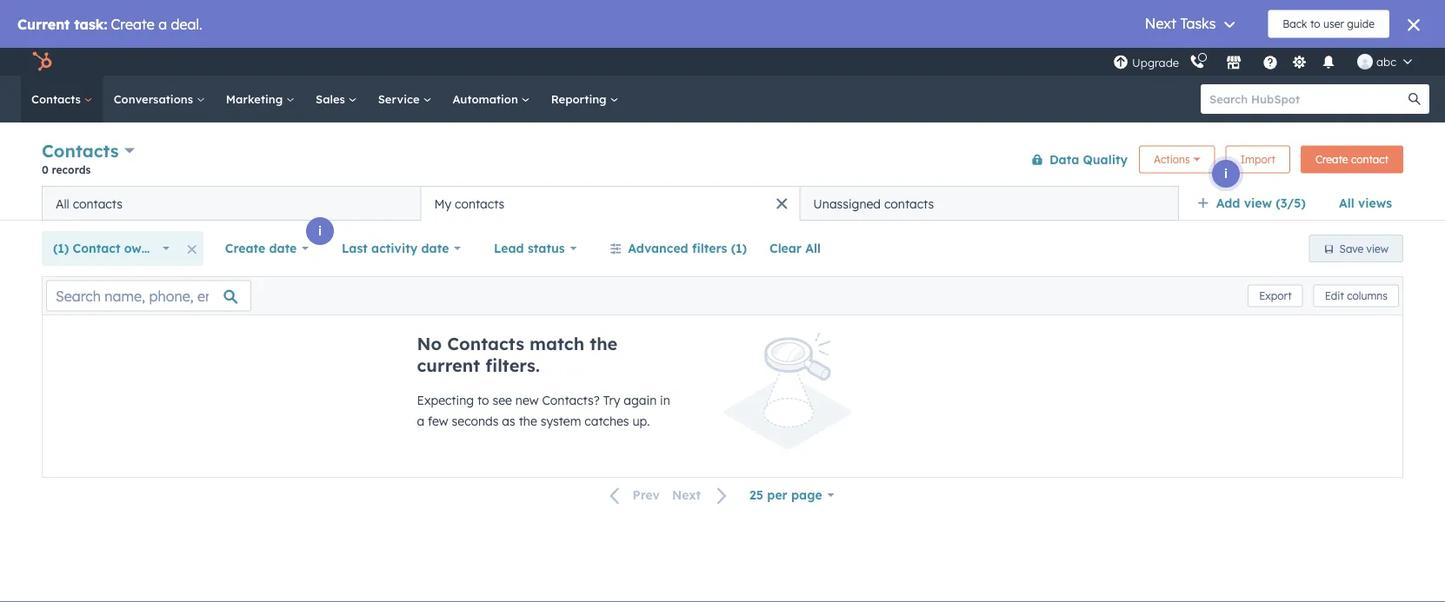 Task type: locate. For each thing, give the bounding box(es) containing it.
1 horizontal spatial the
[[590, 333, 618, 355]]

actions button
[[1140, 146, 1216, 174]]

0 horizontal spatial date
[[269, 241, 297, 256]]

0 horizontal spatial the
[[519, 414, 537, 429]]

as
[[502, 414, 516, 429]]

all contacts
[[56, 196, 123, 211]]

new
[[516, 393, 539, 408]]

sales
[[316, 92, 349, 106]]

1 vertical spatial i
[[318, 224, 322, 239]]

date right activity
[[421, 241, 449, 256]]

save view
[[1340, 242, 1389, 255]]

create
[[1316, 153, 1349, 166], [225, 241, 265, 256]]

service link
[[368, 76, 442, 123]]

export
[[1260, 290, 1292, 303]]

0
[[42, 163, 49, 176]]

all left views
[[1340, 196, 1355, 211]]

25 per page
[[750, 488, 823, 503]]

the
[[590, 333, 618, 355], [519, 414, 537, 429]]

2 date from the left
[[421, 241, 449, 256]]

date down 'all contacts' button
[[269, 241, 297, 256]]

3 contacts from the left
[[885, 196, 934, 211]]

help image
[[1263, 56, 1279, 71]]

contacts down records
[[73, 196, 123, 211]]

1 horizontal spatial i
[[1225, 166, 1228, 181]]

1 vertical spatial create
[[225, 241, 265, 256]]

1 horizontal spatial (1)
[[731, 241, 747, 256]]

calling icon image
[[1190, 55, 1206, 70]]

actions
[[1154, 153, 1191, 166]]

contacts right my
[[455, 196, 505, 211]]

the inside expecting to see new contacts? try again in a few seconds as the system catches up.
[[519, 414, 537, 429]]

columns
[[1348, 290, 1388, 303]]

0 horizontal spatial view
[[1244, 196, 1273, 211]]

0 horizontal spatial all
[[56, 196, 69, 211]]

0 vertical spatial i
[[1225, 166, 1228, 181]]

0 vertical spatial contacts
[[31, 92, 84, 106]]

0 vertical spatial view
[[1244, 196, 1273, 211]]

2 vertical spatial contacts
[[447, 333, 524, 355]]

1 (1) from the left
[[53, 241, 69, 256]]

the right as
[[519, 414, 537, 429]]

calling icon button
[[1183, 50, 1213, 73]]

advanced
[[628, 241, 689, 256]]

1 horizontal spatial all
[[806, 241, 821, 256]]

import button
[[1226, 146, 1291, 174]]

0 vertical spatial create
[[1316, 153, 1349, 166]]

a
[[417, 414, 425, 429]]

all
[[1340, 196, 1355, 211], [56, 196, 69, 211], [806, 241, 821, 256]]

i button left last
[[306, 217, 334, 245]]

edit columns
[[1325, 290, 1388, 303]]

expecting
[[417, 393, 474, 408]]

contacts right unassigned
[[885, 196, 934, 211]]

(1) contact owner button
[[42, 231, 181, 266]]

date
[[269, 241, 297, 256], [421, 241, 449, 256]]

contacts inside popup button
[[42, 140, 119, 162]]

1 vertical spatial contacts
[[42, 140, 119, 162]]

1 horizontal spatial view
[[1367, 242, 1389, 255]]

upgrade image
[[1113, 55, 1129, 71]]

lead status
[[494, 241, 565, 256]]

0 horizontal spatial i
[[318, 224, 322, 239]]

(1) inside button
[[731, 241, 747, 256]]

all down 0 records at top left
[[56, 196, 69, 211]]

edit columns button
[[1314, 285, 1400, 307]]

(1) left contact
[[53, 241, 69, 256]]

unassigned
[[814, 196, 881, 211]]

data quality
[[1050, 152, 1128, 167]]

to
[[478, 393, 489, 408]]

create date
[[225, 241, 297, 256]]

view right add
[[1244, 196, 1273, 211]]

i
[[1225, 166, 1228, 181], [318, 224, 322, 239]]

service
[[378, 92, 423, 106]]

1 horizontal spatial contacts
[[455, 196, 505, 211]]

filters
[[692, 241, 728, 256]]

1 vertical spatial the
[[519, 414, 537, 429]]

1 contacts from the left
[[73, 196, 123, 211]]

0 horizontal spatial (1)
[[53, 241, 69, 256]]

create left contact
[[1316, 153, 1349, 166]]

few
[[428, 414, 449, 429]]

2 (1) from the left
[[731, 241, 747, 256]]

all for all contacts
[[56, 196, 69, 211]]

(1) inside popup button
[[53, 241, 69, 256]]

system
[[541, 414, 581, 429]]

upgrade
[[1133, 56, 1180, 70]]

marketplaces image
[[1227, 56, 1242, 71]]

my
[[434, 196, 452, 211]]

view
[[1244, 196, 1273, 211], [1367, 242, 1389, 255]]

clear
[[770, 241, 802, 256]]

all inside clear all 'button'
[[806, 241, 821, 256]]

contacts
[[31, 92, 84, 106], [42, 140, 119, 162], [447, 333, 524, 355]]

1 horizontal spatial create
[[1316, 153, 1349, 166]]

lead
[[494, 241, 524, 256]]

expecting to see new contacts? try again in a few seconds as the system catches up.
[[417, 393, 670, 429]]

1 vertical spatial view
[[1367, 242, 1389, 255]]

Search HubSpot search field
[[1201, 84, 1414, 114]]

1 horizontal spatial i button
[[1213, 160, 1240, 188]]

contacts for my contacts
[[455, 196, 505, 211]]

the right match
[[590, 333, 618, 355]]

0 horizontal spatial i button
[[306, 217, 334, 245]]

0 horizontal spatial create
[[225, 241, 265, 256]]

0 horizontal spatial contacts
[[73, 196, 123, 211]]

Search name, phone, email addresses, or company search field
[[46, 281, 251, 312]]

contacts right "no"
[[447, 333, 524, 355]]

view right "save"
[[1367, 242, 1389, 255]]

view inside popup button
[[1244, 196, 1273, 211]]

contacts up records
[[42, 140, 119, 162]]

2 horizontal spatial contacts
[[885, 196, 934, 211]]

0 vertical spatial the
[[590, 333, 618, 355]]

page
[[792, 488, 823, 503]]

hubspot image
[[31, 51, 52, 72]]

status
[[528, 241, 565, 256]]

i button
[[1213, 160, 1240, 188], [306, 217, 334, 245]]

add view (3/5) button
[[1186, 186, 1328, 221]]

marketing link
[[216, 76, 305, 123]]

1 horizontal spatial date
[[421, 241, 449, 256]]

create date button
[[214, 231, 320, 266]]

search image
[[1409, 93, 1421, 105]]

2 horizontal spatial all
[[1340, 196, 1355, 211]]

match
[[530, 333, 585, 355]]

all right clear
[[806, 241, 821, 256]]

create inside button
[[1316, 153, 1349, 166]]

view inside button
[[1367, 242, 1389, 255]]

0 vertical spatial i button
[[1213, 160, 1240, 188]]

create down 'all contacts' button
[[225, 241, 265, 256]]

view for save
[[1367, 242, 1389, 255]]

prev
[[633, 488, 660, 503]]

(1) right filters
[[731, 241, 747, 256]]

reporting
[[551, 92, 610, 106]]

my contacts
[[434, 196, 505, 211]]

create for create date
[[225, 241, 265, 256]]

2 contacts from the left
[[455, 196, 505, 211]]

0 records
[[42, 163, 91, 176]]

activity
[[371, 241, 418, 256]]

views
[[1359, 196, 1393, 211]]

contacts down hubspot 'link'
[[31, 92, 84, 106]]

all inside 'all contacts' button
[[56, 196, 69, 211]]

create inside popup button
[[225, 241, 265, 256]]

all inside all views link
[[1340, 196, 1355, 211]]

export button
[[1248, 285, 1304, 307]]

edit
[[1325, 290, 1345, 303]]

i button up add
[[1213, 160, 1240, 188]]

seconds
[[452, 414, 499, 429]]

contact
[[1352, 153, 1389, 166]]

menu
[[1112, 48, 1425, 76]]



Task type: describe. For each thing, give the bounding box(es) containing it.
unassigned contacts
[[814, 196, 934, 211]]

conversations link
[[103, 76, 216, 123]]

add view (3/5)
[[1217, 196, 1306, 211]]

see
[[493, 393, 512, 408]]

(1) contact owner
[[53, 241, 162, 256]]

contact
[[73, 241, 120, 256]]

current
[[417, 355, 480, 377]]

next
[[672, 488, 701, 503]]

menu containing abc
[[1112, 48, 1425, 76]]

again
[[624, 393, 657, 408]]

reporting link
[[541, 76, 629, 123]]

try
[[603, 393, 621, 408]]

settings image
[[1292, 55, 1308, 71]]

i for bottommost "i" button
[[318, 224, 322, 239]]

all for all views
[[1340, 196, 1355, 211]]

save view button
[[1310, 235, 1404, 263]]

clear all
[[770, 241, 821, 256]]

create contact
[[1316, 153, 1389, 166]]

conversations
[[114, 92, 196, 106]]

advanced filters (1) button
[[599, 231, 758, 266]]

last
[[342, 241, 368, 256]]

contacts inside "no contacts match the current filters."
[[447, 333, 524, 355]]

contacts?
[[542, 393, 600, 408]]

1 vertical spatial i button
[[306, 217, 334, 245]]

notifications button
[[1314, 48, 1344, 76]]

data quality button
[[1020, 142, 1129, 177]]

automation
[[453, 92, 522, 106]]

(3/5)
[[1276, 196, 1306, 211]]

contacts banner
[[42, 137, 1404, 186]]

contacts for unassigned contacts
[[885, 196, 934, 211]]

25
[[750, 488, 764, 503]]

help button
[[1256, 48, 1286, 76]]

contacts link
[[21, 76, 103, 123]]

my contacts button
[[421, 186, 800, 221]]

contacts button
[[42, 138, 135, 164]]

hubspot link
[[21, 51, 65, 72]]

sales link
[[305, 76, 368, 123]]

no
[[417, 333, 442, 355]]

per
[[767, 488, 788, 503]]

abc
[[1377, 54, 1397, 69]]

last activity date
[[342, 241, 449, 256]]

lead status button
[[483, 231, 588, 266]]

prev button
[[600, 485, 666, 508]]

clear all button
[[758, 231, 832, 266]]

notifications image
[[1321, 56, 1337, 71]]

settings link
[[1289, 53, 1311, 71]]

catches
[[585, 414, 629, 429]]

no contacts match the current filters.
[[417, 333, 618, 377]]

all views
[[1340, 196, 1393, 211]]

records
[[52, 163, 91, 176]]

all contacts button
[[42, 186, 421, 221]]

pagination navigation
[[600, 484, 739, 508]]

create for create contact
[[1316, 153, 1349, 166]]

import
[[1241, 153, 1276, 166]]

view for add
[[1244, 196, 1273, 211]]

contacts for all contacts
[[73, 196, 123, 211]]

marketing
[[226, 92, 286, 106]]

create contact button
[[1301, 146, 1404, 174]]

i for topmost "i" button
[[1225, 166, 1228, 181]]

all views link
[[1328, 186, 1404, 221]]

last activity date button
[[331, 231, 472, 266]]

save
[[1340, 242, 1364, 255]]

quality
[[1083, 152, 1128, 167]]

the inside "no contacts match the current filters."
[[590, 333, 618, 355]]

owner
[[124, 241, 162, 256]]

abc button
[[1347, 48, 1423, 76]]

in
[[660, 393, 670, 408]]

1 date from the left
[[269, 241, 297, 256]]

next button
[[666, 485, 739, 508]]

advanced filters (1)
[[628, 241, 747, 256]]

up.
[[633, 414, 650, 429]]

data
[[1050, 152, 1080, 167]]

filters.
[[486, 355, 540, 377]]

automation link
[[442, 76, 541, 123]]

25 per page button
[[739, 478, 846, 513]]

gary orlando image
[[1358, 54, 1374, 70]]

unassigned contacts button
[[800, 186, 1179, 221]]

add
[[1217, 196, 1241, 211]]



Task type: vqa. For each thing, say whether or not it's contained in the screenshot.
Clear on the top right of page
yes



